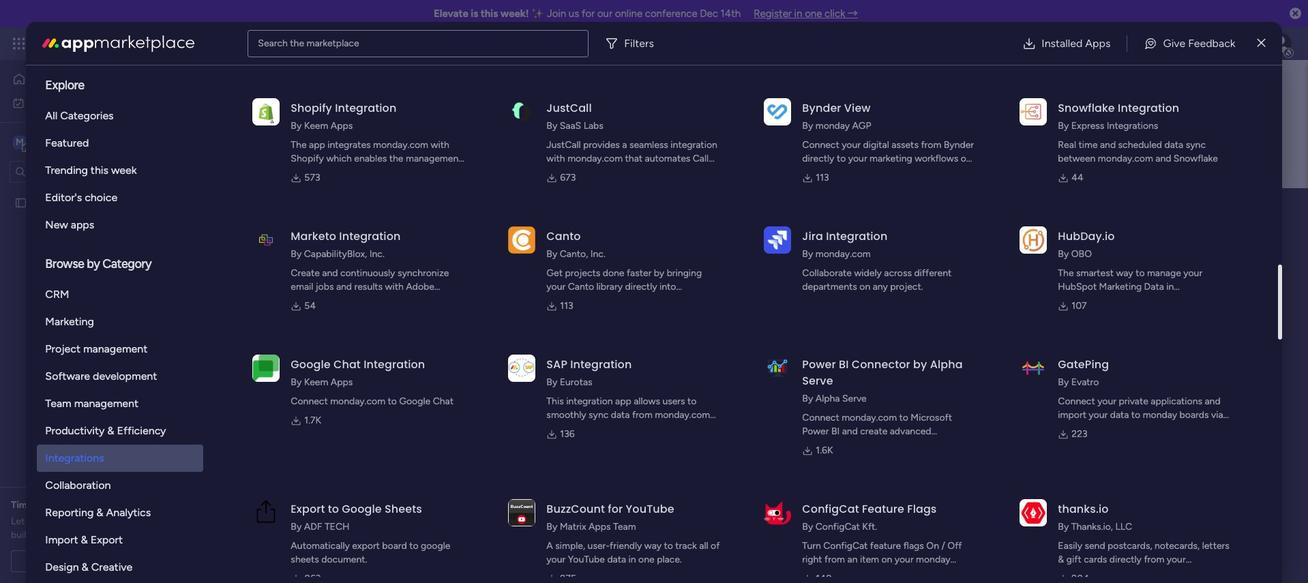 Task type: vqa. For each thing, say whether or not it's contained in the screenshot.


Task type: locate. For each thing, give the bounding box(es) containing it.
0 vertical spatial a
[[622, 139, 627, 151]]

integration for sap
[[570, 357, 632, 372]]

your up services.
[[1089, 409, 1108, 421]]

inc. up continuously
[[370, 248, 385, 260]]

workspace
[[58, 135, 112, 148], [398, 193, 515, 224], [359, 227, 405, 238], [473, 308, 519, 319]]

apps inside buzzcount for youtube by matrix apps team
[[589, 521, 611, 533]]

one left place.
[[639, 554, 655, 565]]

integration down eurotas
[[566, 396, 613, 407]]

integrations up scheduled
[[1107, 120, 1159, 132]]

from up the 'boards.'
[[1144, 554, 1165, 565]]

1 vertical spatial with
[[547, 153, 565, 164]]

flags
[[904, 540, 924, 552]]

Main workspace field
[[337, 193, 1253, 224]]

the for hubday.io
[[1058, 267, 1074, 279]]

marketing up project
[[45, 315, 94, 328]]

justcall inside justcall provides a seamless integration with monday.com that automates call and sms logging.
[[547, 139, 581, 151]]

0 vertical spatial sap
[[547, 357, 568, 372]]

2 marketo from the top
[[291, 295, 326, 306]]

your inside easily send postcards, notecards, letters & gift cards directly from your monday.com boards.
[[1167, 554, 1186, 565]]

you've
[[132, 516, 159, 527]]

real
[[1058, 139, 1076, 151]]

faster
[[627, 267, 652, 279]]

& right "design"
[[82, 561, 89, 574]]

1 horizontal spatial the
[[389, 153, 403, 164]]

review up import & export
[[78, 516, 106, 527]]

1 vertical spatial canto
[[568, 281, 594, 293]]

app logo image for sap integration
[[508, 355, 536, 382]]

your inside turn configcat feature flags on / off right from an item on your monday dashboard.
[[895, 554, 914, 565]]

hubday.io
[[1058, 229, 1115, 244]]

2 shopify from the top
[[291, 153, 324, 164]]

1 vertical spatial keem
[[304, 377, 328, 388]]

& inside easily send postcards, notecards, letters & gift cards directly from your monday.com boards.
[[1058, 554, 1064, 565]]

1 vertical spatial the
[[1058, 267, 1074, 279]]

monday.com inside jira integration by monday.com
[[816, 248, 871, 260]]

dapulse x slim image
[[1258, 35, 1266, 52]]

to up "tech" at left bottom
[[328, 501, 339, 517]]

1 vertical spatial justcall
[[547, 139, 581, 151]]

work up all
[[45, 97, 66, 108]]

bynder left view
[[802, 100, 841, 116]]

this
[[547, 396, 564, 407]]

feedback
[[1188, 36, 1236, 49]]

0 vertical spatial snowflake
[[1058, 100, 1115, 116]]

1 horizontal spatial this
[[455, 308, 470, 319]]

canto inside canto by canto, inc.
[[547, 229, 581, 244]]

& for export
[[81, 533, 88, 546]]

2 power from the top
[[802, 426, 829, 437]]

app logo image for export to google sheets
[[253, 499, 280, 526]]

recent boards
[[257, 275, 328, 288]]

on down feature
[[882, 554, 892, 565]]

monday.com down scheduled
[[1098, 153, 1153, 164]]

a
[[547, 540, 553, 552]]

0 vertical spatial justcall
[[547, 100, 592, 116]]

1 monday.com. from the left
[[547, 295, 604, 306]]

113 for by
[[560, 300, 573, 312]]

workspace selection element
[[13, 134, 114, 152]]

14th
[[721, 8, 741, 20]]

test inside list box
[[32, 197, 50, 208]]

2 vertical spatial this
[[455, 308, 470, 319]]

work up home 'button'
[[110, 35, 135, 51]]

0 vertical spatial chat
[[334, 357, 361, 372]]

from inside this integration app allows users to smoothly sync data from monday.com to sap in user's daily work
[[632, 409, 653, 421]]

the up shop
[[291, 139, 307, 151]]

hubspot
[[1058, 281, 1097, 293]]

shopify
[[291, 100, 332, 116], [291, 153, 324, 164]]

0 vertical spatial keem
[[304, 120, 328, 132]]

and up via
[[1205, 396, 1221, 407]]

0 horizontal spatial 113
[[560, 300, 573, 312]]

the inside the smartest way to manage your hubspot marketing data in monday.com.
[[1058, 267, 1074, 279]]

agp
[[852, 120, 871, 132]]

0 horizontal spatial boards
[[295, 275, 328, 288]]

export up meeting
[[90, 533, 123, 546]]

0 horizontal spatial team
[[45, 397, 71, 410]]

integration up scheduled
[[1118, 100, 1180, 116]]

connect for bynder view
[[802, 139, 839, 151]]

sync right scheduled
[[1186, 139, 1206, 151]]

any
[[873, 281, 888, 293]]

help
[[1204, 549, 1229, 562]]

0 horizontal spatial the
[[290, 37, 304, 49]]

sync up user's
[[589, 409, 609, 421]]

data inside connect your private applications and import your data to monday boards via web services.
[[1110, 409, 1129, 421]]

0 horizontal spatial chat
[[334, 357, 361, 372]]

across
[[884, 267, 912, 279]]

✨
[[532, 8, 544, 20]]

sap up eurotas
[[547, 357, 568, 372]]

justcall by saas labs
[[547, 100, 604, 132]]

to inside export to google sheets by adf tech
[[328, 501, 339, 517]]

of right free
[[81, 529, 91, 541]]

0 horizontal spatial main workspace
[[31, 135, 112, 148]]

schedule a meeting button
[[11, 550, 163, 572]]

by right the browse
[[87, 256, 100, 271]]

power inside connect monday.com to microsoft power bi and create advanced monday.com reports!
[[802, 426, 829, 437]]

by right connector
[[913, 357, 927, 372]]

with inside the app integrates monday.com with shopify which enables the management of shop data in monday.com
[[431, 139, 449, 151]]

0 vertical spatial sync
[[1186, 139, 1206, 151]]

2 horizontal spatial on
[[961, 153, 972, 164]]

0 vertical spatial 113
[[816, 172, 829, 183]]

integration up call
[[671, 139, 717, 151]]

1 horizontal spatial team
[[613, 521, 636, 533]]

from down allows
[[632, 409, 653, 421]]

marketing inside the smartest way to manage your hubspot marketing data in monday.com.
[[1099, 281, 1142, 293]]

1 power from the top
[[802, 357, 836, 372]]

0 vertical spatial review
[[94, 499, 123, 511]]

express
[[1071, 120, 1105, 132]]

2 horizontal spatial by
[[913, 357, 927, 372]]

0 vertical spatial test
[[32, 197, 50, 208]]

work right 'daily' in the left bottom of the page
[[637, 423, 658, 435]]

data down friendly
[[607, 554, 626, 565]]

us
[[569, 8, 579, 20]]

0 vertical spatial marketo
[[291, 229, 336, 244]]

apps right notifications image
[[1085, 36, 1111, 49]]

0 horizontal spatial directly
[[625, 281, 657, 293]]

0 horizontal spatial work
[[45, 97, 66, 108]]

113 up 'main workspace' field
[[816, 172, 829, 183]]

design & creative
[[45, 561, 132, 574]]

the right enables
[[389, 153, 403, 164]]

the smartest way to manage your hubspot marketing data in monday.com.
[[1058, 267, 1203, 306]]

1 horizontal spatial on
[[882, 554, 892, 565]]

online
[[615, 8, 643, 20]]

main up add workspace
[[340, 193, 393, 224]]

export up adf
[[291, 501, 325, 517]]

2 horizontal spatial directly
[[1110, 554, 1142, 565]]

app logo image for buzzcount for youtube
[[508, 499, 536, 526]]

integration inside the "marketo integration by capabilityblox, inc."
[[339, 229, 401, 244]]

bi left connector
[[839, 357, 849, 372]]

apps image
[[1159, 37, 1173, 50]]

to up advanced
[[899, 412, 909, 424]]

postcards,
[[1108, 540, 1153, 552]]

configcat up turn
[[802, 501, 859, 517]]

data down which
[[327, 166, 346, 178]]

apps up connect monday.com to google chat
[[331, 377, 353, 388]]

1 horizontal spatial one
[[805, 8, 822, 20]]

to
[[837, 153, 846, 164], [1136, 267, 1145, 279], [388, 396, 397, 407], [688, 396, 697, 407], [1132, 409, 1141, 421], [899, 412, 909, 424], [547, 423, 556, 435], [328, 501, 339, 517], [409, 540, 419, 552], [664, 540, 673, 552]]

app logo image
[[253, 98, 280, 125], [508, 98, 536, 125], [764, 98, 792, 125], [1020, 98, 1047, 125], [253, 226, 280, 254], [508, 226, 536, 254], [764, 226, 792, 254], [1020, 226, 1047, 254], [253, 355, 280, 382], [508, 355, 536, 382], [764, 355, 792, 382], [1020, 355, 1047, 382], [253, 499, 280, 526], [508, 499, 536, 526], [764, 499, 792, 526], [1020, 499, 1047, 526]]

0 vertical spatial an
[[50, 499, 60, 511]]

youtube down user-
[[568, 554, 605, 565]]

test for public board icon
[[32, 197, 50, 208]]

1 vertical spatial integration
[[566, 396, 613, 407]]

1 vertical spatial shopify
[[291, 153, 324, 164]]

connect inside connect your digital assets from bynder directly to your marketing workflows on monday.com work os.
[[802, 139, 839, 151]]

0 horizontal spatial snowflake
[[1058, 100, 1115, 116]]

and left sms
[[547, 166, 562, 178]]

review
[[94, 499, 123, 511], [78, 516, 106, 527]]

notecards,
[[1155, 540, 1200, 552]]

for for time
[[35, 499, 48, 511]]

marketo inside the "marketo integration by capabilityblox, inc."
[[291, 229, 336, 244]]

my work
[[30, 97, 66, 108]]

of inside a simple, user-friendly way to track all of your youtube data in one place.
[[711, 540, 720, 552]]

integration inside shopify integration by keem apps
[[335, 100, 397, 116]]

monday
[[61, 35, 107, 51], [816, 120, 850, 132], [1143, 409, 1177, 421], [916, 554, 951, 565]]

1 vertical spatial marketing
[[45, 315, 94, 328]]

bynder view by monday agp
[[802, 100, 871, 132]]

0 vertical spatial work
[[110, 35, 135, 51]]

1 vertical spatial our
[[27, 516, 41, 527]]

sync inside real time and scheduled data sync between monday.com and snowflake
[[1186, 139, 1206, 151]]

our inside time for an expert review let our experts review what you've built so far. free of charge
[[27, 516, 41, 527]]

youtube up friendly
[[626, 501, 674, 517]]

data right scheduled
[[1165, 139, 1184, 151]]

canto down projects
[[568, 281, 594, 293]]

one left click
[[805, 8, 822, 20]]

2 horizontal spatial work
[[637, 423, 658, 435]]

1 horizontal spatial main workspace
[[340, 193, 515, 224]]

1 vertical spatial snowflake
[[1174, 153, 1218, 164]]

from up dashboard. on the right bottom
[[825, 554, 845, 565]]

elevate is this week! ✨ join us for our online conference dec 14th
[[434, 8, 741, 20]]

filters
[[624, 36, 654, 49]]

eurotas
[[560, 377, 592, 388]]

cards
[[1084, 554, 1107, 565]]

of inside time for an expert review let our experts review what you've built so far. free of charge
[[81, 529, 91, 541]]

integration inside this integration app allows users to smoothly sync data from monday.com to sap in user's daily work
[[566, 396, 613, 407]]

and right 'time'
[[1100, 139, 1116, 151]]

shopify up "integrates"
[[291, 100, 332, 116]]

connect up 1.6k
[[802, 412, 839, 424]]

2 inc. from the left
[[591, 248, 606, 260]]

inc. inside the "marketo integration by capabilityblox, inc."
[[370, 248, 385, 260]]

1 inc. from the left
[[370, 248, 385, 260]]

canto
[[547, 229, 581, 244], [568, 281, 594, 293]]

web
[[1058, 423, 1076, 435]]

your
[[842, 139, 861, 151], [848, 153, 867, 164], [1184, 267, 1203, 279], [547, 281, 566, 293], [1098, 396, 1117, 407], [1089, 409, 1108, 421], [547, 554, 566, 565], [895, 554, 914, 565], [1167, 554, 1186, 565]]

your left private
[[1098, 396, 1117, 407]]

0 horizontal spatial main
[[31, 135, 55, 148]]

1 vertical spatial directly
[[625, 281, 657, 293]]

week!
[[501, 8, 529, 20]]

simple,
[[555, 540, 585, 552]]

main workspace up add workspace
[[340, 193, 515, 224]]

your right manage
[[1184, 267, 1203, 279]]

1 vertical spatial export
[[90, 533, 123, 546]]

integration up connect monday.com to google chat
[[364, 357, 425, 372]]

by inside hubday.io by obo
[[1058, 248, 1069, 260]]

automatically
[[291, 540, 350, 552]]

0 horizontal spatial the
[[291, 139, 307, 151]]

monday.com down provides
[[568, 153, 623, 164]]

in inside the smartest way to manage your hubspot marketing data in monday.com.
[[1167, 281, 1174, 293]]

by inside "google chat integration by keem apps"
[[291, 377, 302, 388]]

in right register
[[794, 8, 802, 20]]

monday inside turn configcat feature flags on / off right from an item on your monday dashboard.
[[916, 554, 951, 565]]

app inside this integration app allows users to smoothly sync data from monday.com to sap in user's daily work
[[615, 396, 631, 407]]

editor's choice
[[45, 191, 117, 204]]

marketing
[[1099, 281, 1142, 293], [45, 315, 94, 328]]

in down which
[[348, 166, 356, 178]]

integration inside "google chat integration by keem apps"
[[364, 357, 425, 372]]

shopify inside the app integrates monday.com with shopify which enables the management of shop data in monday.com
[[291, 153, 324, 164]]

connect for google chat integration
[[291, 396, 328, 407]]

for
[[582, 8, 595, 20], [35, 499, 48, 511], [608, 501, 623, 517]]

app logo image for snowflake integration
[[1020, 98, 1047, 125]]

monday.com. down hubspot
[[1058, 295, 1115, 306]]

seamless
[[630, 139, 668, 151]]

1 horizontal spatial main
[[340, 193, 393, 224]]

team inside buzzcount for youtube by matrix apps team
[[613, 521, 636, 533]]

1 horizontal spatial integrations
[[1107, 120, 1159, 132]]

justcall inside 'justcall by saas labs'
[[547, 100, 592, 116]]

your down get
[[547, 281, 566, 293]]

1 horizontal spatial sync
[[1186, 139, 1206, 151]]

1 vertical spatial way
[[644, 540, 662, 552]]

2 monday.com. from the left
[[1058, 295, 1115, 306]]

1 vertical spatial sap
[[558, 423, 576, 435]]

of inside the app integrates monday.com with shopify which enables the management of shop data in monday.com
[[291, 166, 300, 178]]

1 vertical spatial sync
[[589, 409, 609, 421]]

public board image
[[258, 338, 273, 353]]

a up that
[[622, 139, 627, 151]]

0 horizontal spatial integration
[[566, 396, 613, 407]]

0 vertical spatial serve
[[802, 373, 833, 389]]

1 horizontal spatial marketing
[[1099, 281, 1142, 293]]

connect inside connect monday.com to microsoft power bi and create advanced monday.com reports!
[[802, 412, 839, 424]]

app logo image for gateping
[[1020, 355, 1047, 382]]

select product image
[[12, 37, 26, 50]]

113 down get
[[560, 300, 573, 312]]

by inside power bi connector by alpha serve by alpha serve
[[802, 393, 813, 404]]

inbox image
[[1099, 37, 1113, 50]]

work inside this integration app allows users to smoothly sync data from monday.com to sap in user's daily work
[[637, 423, 658, 435]]

for inside time for an expert review let our experts review what you've built so far. free of charge
[[35, 499, 48, 511]]

feature
[[862, 501, 905, 517]]

your down flags
[[895, 554, 914, 565]]

connect
[[802, 139, 839, 151], [291, 396, 328, 407], [1058, 396, 1095, 407], [802, 412, 839, 424]]

done
[[603, 267, 624, 279]]

to right users
[[688, 396, 697, 407]]

connector
[[852, 357, 911, 372]]

0 horizontal spatial inc.
[[370, 248, 385, 260]]

1 horizontal spatial work
[[110, 35, 135, 51]]

1 vertical spatial marketo
[[291, 295, 326, 306]]

project
[[45, 342, 80, 355]]

of right all
[[711, 540, 720, 552]]

meeting
[[94, 555, 129, 567]]

on inside turn configcat feature flags on / off right from an item on your monday dashboard.
[[882, 554, 892, 565]]

export inside export to google sheets by adf tech
[[291, 501, 325, 517]]

directly
[[802, 153, 835, 164], [625, 281, 657, 293], [1110, 554, 1142, 565]]

1 shopify from the top
[[291, 100, 332, 116]]

1 justcall from the top
[[547, 100, 592, 116]]

test for public board image
[[280, 339, 298, 351]]

library
[[597, 281, 623, 293]]

register in one click → link
[[754, 8, 858, 20]]

jira
[[802, 229, 823, 244]]

google
[[421, 540, 450, 552]]

1 vertical spatial an
[[848, 554, 858, 565]]

2 vertical spatial google
[[342, 501, 382, 517]]

justcall for justcall provides a seamless integration with monday.com that automates call and sms logging.
[[547, 139, 581, 151]]

sap inside this integration app allows users to smoothly sync data from monday.com to sap in user's daily work
[[558, 423, 576, 435]]

to down private
[[1132, 409, 1141, 421]]

1 horizontal spatial alpha
[[930, 357, 963, 372]]

on right workflows
[[961, 153, 972, 164]]

monday.com inside easily send postcards, notecards, letters & gift cards directly from your monday.com boards.
[[1058, 568, 1113, 579]]

search the marketplace
[[258, 37, 359, 49]]

directly inside connect your digital assets from bynder directly to your marketing workflows on monday.com work os.
[[802, 153, 835, 164]]

1 vertical spatial one
[[639, 554, 655, 565]]

1 horizontal spatial the
[[1058, 267, 1074, 279]]

113
[[816, 172, 829, 183], [560, 300, 573, 312]]

automates
[[645, 153, 691, 164]]

bi up 1.6k
[[831, 426, 840, 437]]

0 horizontal spatial app
[[309, 139, 325, 151]]

an inside turn configcat feature flags on / off right from an item on your monday dashboard.
[[848, 554, 858, 565]]

and inside connect monday.com to microsoft power bi and create advanced monday.com reports!
[[842, 426, 858, 437]]

0 horizontal spatial of
[[81, 529, 91, 541]]

alpha up microsoft
[[930, 357, 963, 372]]

app logo image for marketo integration
[[253, 226, 280, 254]]

so
[[32, 529, 42, 541]]

directly down postcards,
[[1110, 554, 1142, 565]]

0 vertical spatial marketing
[[1099, 281, 1142, 293]]

main right workspace image
[[31, 135, 55, 148]]

my
[[30, 97, 43, 108]]

integration inside sap integration by eurotas
[[570, 357, 632, 372]]

0 vertical spatial this
[[481, 8, 498, 20]]

test right public board icon
[[32, 197, 50, 208]]

0 horizontal spatial bynder
[[802, 100, 841, 116]]

dec
[[700, 8, 718, 20]]

an left 'item'
[[848, 554, 858, 565]]

0 vertical spatial bi
[[839, 357, 849, 372]]

connect up 1.7k
[[291, 396, 328, 407]]

1 horizontal spatial bynder
[[944, 139, 974, 151]]

sheets
[[385, 501, 422, 517]]

dashboard.
[[802, 568, 849, 579]]

2 horizontal spatial of
[[711, 540, 720, 552]]

sap inside sap integration by eurotas
[[547, 357, 568, 372]]

configcat feature flags by configcat kft.
[[802, 501, 937, 533]]

turn configcat feature flags on / off right from an item on your monday dashboard.
[[802, 540, 962, 579]]

by inside 'get projects done faster by bringing your canto library directly into monday.com.'
[[654, 267, 665, 279]]

2 justcall from the top
[[547, 139, 581, 151]]

bi
[[839, 357, 849, 372], [831, 426, 840, 437]]

0 vertical spatial google
[[291, 357, 331, 372]]

and inside connect your private applications and import your data to monday boards via web services.
[[1205, 396, 1221, 407]]

monday.com down users
[[655, 409, 710, 421]]

our left the online
[[597, 8, 613, 20]]

bi inside connect monday.com to microsoft power bi and create advanced monday.com reports!
[[831, 426, 840, 437]]

1 vertical spatial youtube
[[568, 554, 605, 565]]

integrations down productivity
[[45, 452, 104, 465]]

1 vertical spatial power
[[802, 426, 829, 437]]

connect for gateping
[[1058, 396, 1095, 407]]

0 horizontal spatial our
[[27, 516, 41, 527]]

the inside the app integrates monday.com with shopify which enables the management of shop data in monday.com
[[389, 153, 403, 164]]

apps
[[71, 218, 94, 231]]

1 vertical spatial boards
[[1180, 409, 1209, 421]]

Search in workspace field
[[29, 164, 114, 179]]

0 vertical spatial main
[[31, 135, 55, 148]]

marketo up capabilityblox,
[[291, 229, 336, 244]]

1 vertical spatial test
[[280, 339, 298, 351]]

of left 573
[[291, 166, 300, 178]]

widely
[[854, 267, 882, 279]]

app logo image for jira integration
[[764, 226, 792, 254]]

work for monday
[[110, 35, 135, 51]]

monday.com left the work on the right top of the page
[[802, 166, 858, 178]]

1 horizontal spatial youtube
[[626, 501, 674, 517]]

apps inside "google chat integration by keem apps"
[[331, 377, 353, 388]]

for up friendly
[[608, 501, 623, 517]]

project.
[[890, 281, 923, 293]]

engage.
[[328, 295, 362, 306]]

1 horizontal spatial monday.com.
[[1058, 295, 1115, 306]]

app
[[309, 139, 325, 151], [615, 396, 631, 407]]

2 horizontal spatial with
[[547, 153, 565, 164]]

integration
[[335, 100, 397, 116], [1118, 100, 1180, 116], [339, 229, 401, 244], [826, 229, 888, 244], [364, 357, 425, 372], [570, 357, 632, 372]]

create and continuously synchronize email jobs and results with adobe marketo engage.
[[291, 267, 449, 306]]

by inside sap integration by eurotas
[[547, 377, 557, 388]]

export
[[291, 501, 325, 517], [90, 533, 123, 546]]

apps up user-
[[589, 521, 611, 533]]

browse by category
[[45, 256, 152, 271]]

the app integrates monday.com with shopify which enables the management of shop data in monday.com
[[291, 139, 462, 178]]

on inside connect your digital assets from bynder directly to your marketing workflows on monday.com work os.
[[961, 153, 972, 164]]

google down "google chat integration by keem apps"
[[399, 396, 431, 407]]

0 horizontal spatial this
[[91, 164, 108, 177]]

chat inside "google chat integration by keem apps"
[[334, 357, 361, 372]]

option
[[0, 190, 174, 193]]

gateping by evatro
[[1058, 357, 1109, 388]]

0 vertical spatial integrations
[[1107, 120, 1159, 132]]

1 vertical spatial google
[[399, 396, 431, 407]]

power left connector
[[802, 357, 836, 372]]

& left the what
[[96, 506, 103, 519]]

0 vertical spatial export
[[291, 501, 325, 517]]

1 marketo from the top
[[291, 229, 336, 244]]

1 keem from the top
[[304, 120, 328, 132]]

by inside canto by canto, inc.
[[547, 248, 557, 260]]

to up place.
[[664, 540, 673, 552]]

shopify up shop
[[291, 153, 324, 164]]

team management
[[45, 397, 138, 410]]

boards inside connect your private applications and import your data to monday boards via web services.
[[1180, 409, 1209, 421]]

0 vertical spatial team
[[45, 397, 71, 410]]

1 vertical spatial on
[[860, 281, 871, 293]]

filters button
[[600, 30, 665, 57]]

scheduled
[[1118, 139, 1162, 151]]

by inside gateping by evatro
[[1058, 377, 1069, 388]]

0 horizontal spatial a
[[87, 555, 92, 567]]

youtube inside buzzcount for youtube by matrix apps team
[[626, 501, 674, 517]]

sap
[[547, 357, 568, 372], [558, 423, 576, 435]]

2 keem from the top
[[304, 377, 328, 388]]

1 horizontal spatial export
[[291, 501, 325, 517]]

work inside button
[[45, 97, 66, 108]]

in
[[794, 8, 802, 20], [348, 166, 356, 178], [1167, 281, 1174, 293], [445, 308, 453, 319], [578, 423, 586, 435], [629, 554, 636, 565]]

2 vertical spatial configcat
[[823, 540, 868, 552]]

monday down the on
[[916, 554, 951, 565]]

1 horizontal spatial integration
[[671, 139, 717, 151]]

for for buzzcount
[[608, 501, 623, 517]]

marketing down smartest
[[1099, 281, 1142, 293]]

0 vertical spatial shopify
[[291, 100, 332, 116]]

the
[[290, 37, 304, 49], [389, 153, 403, 164]]

2 vertical spatial on
[[882, 554, 892, 565]]

this
[[481, 8, 498, 20], [91, 164, 108, 177], [455, 308, 470, 319]]

1 horizontal spatial of
[[291, 166, 300, 178]]

our up the so
[[27, 516, 41, 527]]

directly down bynder view by monday agp
[[802, 153, 835, 164]]

keem up 1.7k
[[304, 377, 328, 388]]

register in one click →
[[754, 8, 858, 20]]

this right recently
[[455, 308, 470, 319]]

monday.com up enables
[[373, 139, 428, 151]]

by inside 'justcall by saas labs'
[[547, 120, 557, 132]]



Task type: describe. For each thing, give the bounding box(es) containing it.
keem inside "google chat integration by keem apps"
[[304, 377, 328, 388]]

connect for power bi connector by alpha serve
[[802, 412, 839, 424]]

canto,
[[560, 248, 588, 260]]

a inside button
[[87, 555, 92, 567]]

matrix
[[560, 521, 586, 533]]

import
[[1058, 409, 1087, 421]]

a inside justcall provides a seamless integration with monday.com that automates call and sms logging.
[[622, 139, 627, 151]]

integration for marketo
[[339, 229, 401, 244]]

to inside the smartest way to manage your hubspot marketing data in monday.com.
[[1136, 267, 1145, 279]]

integration inside justcall provides a seamless integration with monday.com that automates call and sms logging.
[[671, 139, 717, 151]]

jobs
[[316, 281, 334, 293]]

all
[[45, 109, 57, 122]]

and down scheduled
[[1156, 153, 1171, 164]]

work for my
[[45, 97, 66, 108]]

by inside shopify integration by keem apps
[[291, 120, 302, 132]]

integration for snowflake
[[1118, 100, 1180, 116]]

0 vertical spatial configcat
[[802, 501, 859, 517]]

export
[[352, 540, 380, 552]]

snowflake inside real time and scheduled data sync between monday.com and snowflake
[[1174, 153, 1218, 164]]

editor's
[[45, 191, 82, 204]]

snowflake inside snowflake integration by express integrations
[[1058, 100, 1115, 116]]

monday inside bynder view by monday agp
[[816, 120, 850, 132]]

efficiency
[[117, 424, 166, 437]]

the for shopify integration
[[291, 139, 307, 151]]

buzzcount
[[547, 501, 605, 517]]

public board image
[[14, 196, 27, 209]]

reports!
[[860, 439, 894, 451]]

shopify inside shopify integration by keem apps
[[291, 100, 332, 116]]

app logo image for bynder view
[[764, 98, 792, 125]]

schedule a meeting
[[45, 555, 129, 567]]

assets
[[892, 139, 919, 151]]

gift
[[1067, 554, 1082, 565]]

directly inside 'get projects done faster by bringing your canto library directly into monday.com.'
[[625, 281, 657, 293]]

& for analytics
[[96, 506, 103, 519]]

app logo image for canto
[[508, 226, 536, 254]]

llc
[[1116, 521, 1132, 533]]

to inside connect your digital assets from bynder directly to your marketing workflows on monday.com work os.
[[837, 153, 846, 164]]

new apps
[[45, 218, 94, 231]]

to inside automatically export board to google sheets document.
[[409, 540, 419, 552]]

0 horizontal spatial by
[[87, 256, 100, 271]]

0 horizontal spatial export
[[90, 533, 123, 546]]

collaborate
[[802, 267, 852, 279]]

app logo image for shopify integration
[[253, 98, 280, 125]]

1 vertical spatial configcat
[[816, 521, 860, 533]]

monday.com up create at the right bottom of the page
[[842, 412, 897, 424]]

marketplace
[[307, 37, 359, 49]]

app logo image for hubday.io
[[1020, 226, 1047, 254]]

give feedback
[[1163, 36, 1236, 49]]

on for view
[[961, 153, 972, 164]]

bynder inside connect your digital assets from bynder directly to your marketing workflows on monday.com work os.
[[944, 139, 974, 151]]

by inside configcat feature flags by configcat kft.
[[802, 521, 813, 533]]

bringing
[[667, 267, 702, 279]]

in inside a simple, user-friendly way to track all of your youtube data in one place.
[[629, 554, 636, 565]]

0 horizontal spatial serve
[[802, 373, 833, 389]]

sync inside this integration app allows users to smoothly sync data from monday.com to sap in user's daily work
[[589, 409, 609, 421]]

brad klo image
[[1270, 33, 1292, 55]]

collaboration
[[45, 479, 111, 492]]

inc. inside canto by canto, inc.
[[591, 248, 606, 260]]

connect monday.com to google chat
[[291, 396, 454, 407]]

smartest
[[1076, 267, 1114, 279]]

your inside 'get projects done faster by bringing your canto library directly into monday.com.'
[[547, 281, 566, 293]]

1 horizontal spatial chat
[[433, 396, 454, 407]]

monday.com inside connect your digital assets from bynder directly to your marketing workflows on monday.com work os.
[[802, 166, 858, 178]]

0 horizontal spatial marketing
[[45, 315, 94, 328]]

data
[[1144, 281, 1164, 293]]

bynder inside bynder view by monday agp
[[802, 100, 841, 116]]

add
[[339, 227, 357, 238]]

1 horizontal spatial for
[[582, 8, 595, 20]]

help image
[[1222, 37, 1236, 50]]

on inside collaborate widely across different departments on any project.
[[860, 281, 871, 293]]

from inside turn configcat feature flags on / off right from an item on your monday dashboard.
[[825, 554, 845, 565]]

your up the work on the right top of the page
[[848, 153, 867, 164]]

monday.com inside real time and scheduled data sync between monday.com and snowflake
[[1098, 153, 1153, 164]]

feature
[[870, 540, 901, 552]]

monday.com left reports! at the bottom of the page
[[802, 439, 858, 451]]

synchronize
[[398, 267, 449, 279]]

is
[[471, 8, 478, 20]]

to left 136
[[547, 423, 556, 435]]

0 horizontal spatial integrations
[[45, 452, 104, 465]]

from inside connect your digital assets from bynder directly to your marketing workflows on monday.com work os.
[[921, 139, 942, 151]]

flags
[[907, 501, 937, 517]]

& for creative
[[82, 561, 89, 574]]

enables
[[354, 153, 387, 164]]

canto by canto, inc.
[[547, 229, 606, 260]]

explore
[[45, 78, 84, 93]]

members
[[345, 275, 390, 288]]

saas
[[560, 120, 581, 132]]

directly inside easily send postcards, notecards, letters & gift cards directly from your monday.com boards.
[[1110, 554, 1142, 565]]

that
[[625, 153, 643, 164]]

by inside thanks.io by thanks.io, llc
[[1058, 521, 1069, 533]]

apps marketplace image
[[43, 35, 195, 52]]

easily
[[1058, 540, 1083, 552]]

by inside snowflake integration by express integrations
[[1058, 120, 1069, 132]]

app logo image for power bi connector by alpha serve
[[764, 355, 792, 382]]

design
[[45, 561, 79, 574]]

give
[[1163, 36, 1186, 49]]

app logo image for google chat integration
[[253, 355, 280, 382]]

main inside workspace selection element
[[31, 135, 55, 148]]

one inside a simple, user-friendly way to track all of your youtube data in one place.
[[639, 554, 655, 565]]

justcall for justcall by saas labs
[[547, 100, 592, 116]]

apps inside button
[[1085, 36, 1111, 49]]

673
[[560, 172, 576, 183]]

you
[[359, 308, 375, 319]]

email
[[291, 281, 313, 293]]

google inside export to google sheets by adf tech
[[342, 501, 382, 517]]

sheets
[[291, 554, 319, 565]]

boards
[[257, 308, 287, 319]]

2 horizontal spatial google
[[399, 396, 431, 407]]

0 vertical spatial boards
[[295, 275, 328, 288]]

by inside jira integration by monday.com
[[802, 248, 813, 260]]

apps inside shopify integration by keem apps
[[331, 120, 353, 132]]

categories
[[60, 109, 114, 122]]

1 vertical spatial review
[[78, 516, 106, 527]]

productivity
[[45, 424, 105, 437]]

let
[[11, 516, 25, 527]]

youtube inside a simple, user-friendly way to track all of your youtube data in one place.
[[568, 554, 605, 565]]

workspace image
[[13, 135, 27, 150]]

invite members image
[[1129, 37, 1143, 50]]

→
[[848, 8, 858, 20]]

in inside this integration app allows users to smoothly sync data from monday.com to sap in user's daily work
[[578, 423, 586, 435]]

/
[[942, 540, 945, 552]]

and up engage.
[[336, 281, 352, 293]]

& for efficiency
[[107, 424, 114, 437]]

1 vertical spatial serve
[[842, 393, 867, 404]]

private
[[1119, 396, 1149, 407]]

m
[[16, 136, 24, 148]]

app logo image for thanks.io
[[1020, 499, 1047, 526]]

test list box
[[0, 188, 174, 398]]

integrates
[[328, 139, 371, 151]]

monday inside connect your private applications and import your data to monday boards via web services.
[[1143, 409, 1177, 421]]

connect your private applications and import your data to monday boards via web services.
[[1058, 396, 1223, 435]]

and inside justcall provides a seamless integration with monday.com that automates call and sms logging.
[[547, 166, 562, 178]]

give feedback button
[[1133, 30, 1247, 57]]

in right recently
[[445, 308, 453, 319]]

by inside power bi connector by alpha serve by alpha serve
[[913, 357, 927, 372]]

monday.com inside justcall provides a seamless integration with monday.com that automates call and sms logging.
[[568, 153, 623, 164]]

app logo image for configcat feature flags
[[764, 499, 792, 526]]

integrations inside snowflake integration by express integrations
[[1107, 120, 1159, 132]]

advanced
[[890, 426, 931, 437]]

your inside the smartest way to manage your hubspot marketing data in monday.com.
[[1184, 267, 1203, 279]]

trending this week
[[45, 164, 137, 177]]

monday.com. inside 'get projects done faster by bringing your canto library directly into monday.com.'
[[547, 295, 604, 306]]

bi inside power bi connector by alpha serve by alpha serve
[[839, 357, 849, 372]]

113 for view
[[816, 172, 829, 183]]

thanks.io,
[[1071, 521, 1113, 533]]

to down "google chat integration by keem apps"
[[388, 396, 397, 407]]

automatically export board to google sheets document.
[[291, 540, 450, 565]]

thanks.io
[[1058, 501, 1109, 517]]

your down agp
[[842, 139, 861, 151]]

and up jobs
[[322, 267, 338, 279]]

by inside bynder view by monday agp
[[802, 120, 813, 132]]

software development
[[45, 370, 157, 383]]

way inside the smartest way to manage your hubspot marketing data in monday.com.
[[1116, 267, 1133, 279]]

view
[[844, 100, 871, 116]]

results
[[354, 281, 383, 293]]

power inside power bi connector by alpha serve by alpha serve
[[802, 357, 836, 372]]

by inside buzzcount for youtube by matrix apps team
[[547, 521, 557, 533]]

give feedback link
[[1133, 30, 1247, 57]]

app inside the app integrates monday.com with shopify which enables the management of shop data in monday.com
[[309, 139, 325, 151]]

integration for shopify
[[335, 100, 397, 116]]

with inside create and continuously synchronize email jobs and results with adobe marketo engage.
[[385, 281, 404, 293]]

os.
[[885, 166, 900, 178]]

and right boards
[[289, 308, 305, 319]]

import & export
[[45, 533, 123, 546]]

1.6k
[[816, 445, 833, 456]]

google inside "google chat integration by keem apps"
[[291, 357, 331, 372]]

monday.com down "google chat integration by keem apps"
[[330, 396, 385, 407]]

data inside a simple, user-friendly way to track all of your youtube data in one place.
[[607, 554, 626, 565]]

search everything image
[[1192, 37, 1206, 50]]

to inside connect monday.com to microsoft power bi and create advanced monday.com reports!
[[899, 412, 909, 424]]

integration for jira
[[826, 229, 888, 244]]

built
[[11, 529, 30, 541]]

223
[[1072, 428, 1088, 440]]

monday.com. inside the smartest way to manage your hubspot marketing data in monday.com.
[[1058, 295, 1115, 306]]

an inside time for an expert review let our experts review what you've built so far. free of charge
[[50, 499, 60, 511]]

click
[[825, 8, 845, 20]]

friendly
[[610, 540, 642, 552]]

in inside the app integrates monday.com with shopify which enables the management of shop data in monday.com
[[348, 166, 356, 178]]

monday up home 'button'
[[61, 35, 107, 51]]

which
[[326, 153, 352, 164]]

on for feature
[[882, 554, 892, 565]]

1 vertical spatial alpha
[[816, 393, 840, 404]]

user's
[[588, 423, 613, 435]]

from inside easily send postcards, notecards, letters & gift cards directly from your monday.com boards.
[[1144, 554, 1165, 565]]

1 vertical spatial this
[[91, 164, 108, 177]]

way inside a simple, user-friendly way to track all of your youtube data in one place.
[[644, 540, 662, 552]]

monday.com down enables
[[358, 166, 413, 178]]

by inside the "marketo integration by capabilityblox, inc."
[[291, 248, 302, 260]]

see plans
[[239, 38, 280, 49]]

data inside real time and scheduled data sync between monday.com and snowflake
[[1165, 139, 1184, 151]]

app logo image for justcall
[[508, 98, 536, 125]]

to inside a simple, user-friendly way to track all of your youtube data in one place.
[[664, 540, 673, 552]]

your inside a simple, user-friendly way to track all of your youtube data in one place.
[[547, 554, 566, 565]]

join
[[547, 8, 566, 20]]

thanks.io by thanks.io, llc
[[1058, 501, 1132, 533]]

data inside this integration app allows users to smoothly sync data from monday.com to sap in user's daily work
[[611, 409, 630, 421]]

board
[[382, 540, 407, 552]]

0 vertical spatial one
[[805, 8, 822, 20]]

configcat inside turn configcat feature flags on / off right from an item on your monday dashboard.
[[823, 540, 868, 552]]

crm
[[45, 288, 69, 301]]

keem inside shopify integration by keem apps
[[304, 120, 328, 132]]

0 vertical spatial alpha
[[930, 357, 963, 372]]

a simple, user-friendly way to track all of your youtube data in one place.
[[547, 540, 720, 565]]

hubday.io by obo
[[1058, 229, 1115, 260]]

category
[[102, 256, 152, 271]]

notifications image
[[1069, 37, 1083, 50]]

management inside the app integrates monday.com with shopify which enables the management of shop data in monday.com
[[406, 153, 462, 164]]

to inside connect your private applications and import your data to monday boards via web services.
[[1132, 409, 1141, 421]]

1 horizontal spatial our
[[597, 8, 613, 20]]



